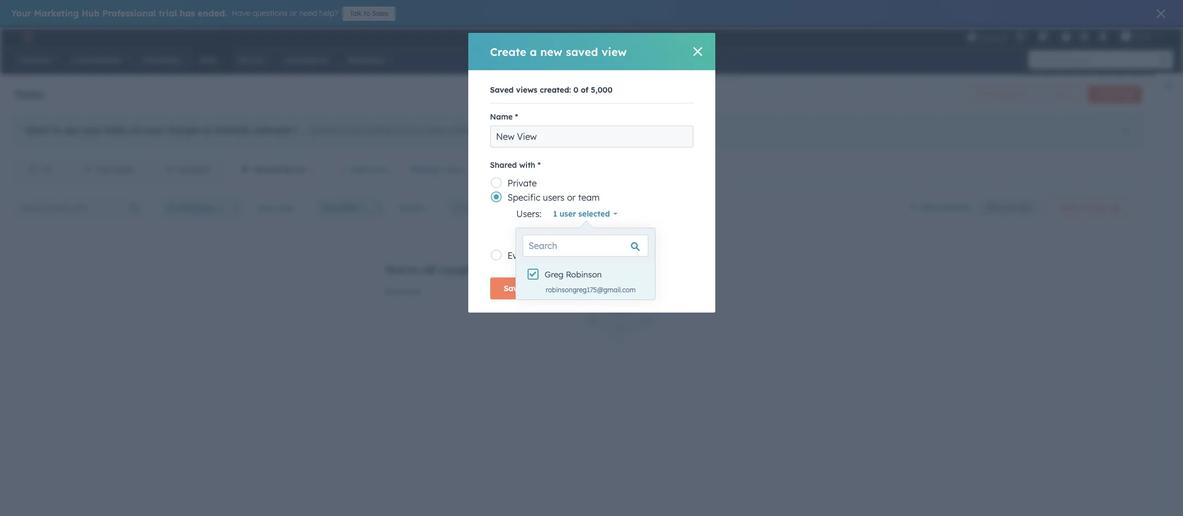 Task type: locate. For each thing, give the bounding box(es) containing it.
view right saved on the top
[[602, 45, 627, 59]]

team up selected
[[578, 192, 600, 203]]

0 horizontal spatial on
[[130, 125, 142, 136]]

0 vertical spatial 0
[[574, 85, 579, 95]]

to right talk
[[364, 9, 370, 18]]

your
[[81, 125, 101, 136], [145, 125, 165, 136]]

views right the saved
[[516, 85, 538, 95]]

manage inside tasks banner
[[975, 90, 1001, 98]]

1 vertical spatial create
[[1098, 90, 1118, 98]]

0 vertical spatial save
[[1000, 204, 1015, 212]]

1 vertical spatial or
[[203, 125, 212, 136]]

you're all caught up on tasks.
[[385, 263, 547, 277]]

columns
[[940, 203, 972, 212]]

tasks up due today
[[104, 125, 128, 136]]

to
[[364, 9, 370, 18], [51, 125, 61, 136], [398, 126, 406, 136], [535, 126, 543, 136]]

0 vertical spatial close image
[[694, 47, 702, 56]]

due
[[96, 165, 111, 175], [322, 203, 338, 213]]

start 0 tasks
[[1060, 203, 1109, 213]]

0 right upcoming
[[298, 165, 302, 175]]

1 horizontal spatial save
[[1000, 204, 1015, 212]]

overdue
[[178, 165, 209, 175]]

add view
[[351, 165, 387, 175]]

2 horizontal spatial view
[[1017, 204, 1031, 212]]

all
[[43, 165, 51, 175]]

tasks right start
[[1089, 203, 1109, 213]]

notifications button
[[1094, 27, 1113, 45]]

0 vertical spatial a
[[530, 45, 537, 59]]

1 vertical spatial views
[[443, 165, 465, 175]]

save right columns on the right top of page
[[1000, 204, 1015, 212]]

on right up on the left bottom
[[498, 263, 512, 277]]

view inside 'popup button'
[[369, 165, 387, 175]]

on inside alert
[[130, 125, 142, 136]]

2 vertical spatial a
[[578, 231, 583, 241]]

specific users or team
[[508, 192, 600, 203]]

0 vertical spatial or
[[290, 8, 297, 18]]

all link
[[14, 157, 67, 183]]

1 horizontal spatial manage
[[975, 90, 1001, 98]]

tasks inside button
[[1089, 203, 1109, 213]]

new for calendar
[[348, 126, 362, 136]]

2 horizontal spatial a
[[578, 231, 583, 241]]

due left today
[[96, 165, 111, 175]]

0 horizontal spatial close image
[[694, 47, 702, 56]]

manage views
[[410, 165, 465, 175]]

on
[[130, 125, 142, 136], [498, 263, 512, 277]]

manage left queues
[[975, 90, 1001, 98]]

0 horizontal spatial new
[[348, 126, 362, 136]]

overdue link
[[149, 157, 224, 183]]

to inside talk to sales button
[[364, 9, 370, 18]]

1 vertical spatial 0
[[298, 165, 302, 175]]

want to see your tasks on your google or outlook calendar? alert
[[14, 114, 1143, 147]]

tasks
[[14, 87, 44, 101]]

or inside your marketing hub professional trial has ended. have questions or need help?
[[290, 8, 297, 18]]

0 vertical spatial manage
[[975, 90, 1001, 98]]

want to see your tasks on your google or outlook calendar?
[[25, 125, 298, 136]]

view inside button
[[1017, 204, 1031, 212]]

0 horizontal spatial or
[[203, 125, 212, 136]]

1 vertical spatial view
[[369, 165, 387, 175]]

to left sync
[[398, 126, 406, 136]]

2 horizontal spatial 0
[[1082, 203, 1086, 213]]

1
[[553, 209, 558, 219]]

(1) assignee
[[168, 203, 214, 213]]

help button
[[1057, 27, 1076, 45]]

tasks.
[[516, 263, 547, 277]]

greg robinson
[[545, 270, 602, 280]]

1 vertical spatial due
[[322, 203, 338, 213]]

manage views link
[[403, 159, 472, 181]]

(
[[295, 165, 298, 175]]

create left task
[[1098, 90, 1118, 98]]

team down selected
[[585, 231, 605, 241]]

1 horizontal spatial view
[[602, 45, 627, 59]]

due for due today
[[96, 165, 111, 175]]

0
[[574, 85, 579, 95], [298, 165, 302, 175], [1082, 203, 1086, 213]]

0 vertical spatial create
[[490, 45, 527, 59]]

a right select
[[578, 231, 583, 241]]

5,000
[[591, 85, 613, 95]]

upcoming
[[254, 165, 292, 175]]

has
[[180, 8, 195, 19]]

create a new saved view
[[490, 45, 627, 59]]

create up the saved
[[490, 45, 527, 59]]

0 horizontal spatial due
[[96, 165, 111, 175]]

upgrade
[[979, 33, 1009, 41]]

menu
[[966, 27, 1171, 45]]

views
[[516, 85, 538, 95], [443, 165, 465, 175]]

due left date at the left
[[322, 203, 338, 213]]

0 horizontal spatial views
[[443, 165, 465, 175]]

settings image
[[1080, 32, 1090, 42]]

1 user selected button
[[546, 203, 625, 225]]

create inside tasks banner
[[1098, 90, 1118, 98]]

1 horizontal spatial views
[[516, 85, 538, 95]]

1 horizontal spatial close image
[[1122, 128, 1129, 135]]

view for save view
[[1017, 204, 1031, 212]]

0 horizontal spatial tasks
[[104, 125, 128, 136]]

a for create
[[530, 45, 537, 59]]

0 horizontal spatial a
[[341, 126, 345, 136]]

saved
[[566, 45, 599, 59]]

view
[[602, 45, 627, 59], [369, 165, 387, 175], [1017, 204, 1031, 212]]

save button
[[490, 278, 536, 300]]

0 horizontal spatial save
[[504, 284, 523, 294]]

0 inside 'navigation'
[[298, 165, 302, 175]]

0 horizontal spatial view
[[369, 165, 387, 175]]

or inside shared with * element
[[567, 192, 576, 203]]

create
[[490, 45, 527, 59], [1098, 90, 1118, 98]]

a
[[530, 45, 537, 59], [341, 126, 345, 136], [578, 231, 583, 241]]

filters
[[487, 203, 509, 213]]

0 vertical spatial on
[[130, 125, 142, 136]]

edit columns button
[[911, 201, 972, 215]]

select a team
[[553, 231, 605, 241]]

hubspot link
[[13, 30, 41, 43]]

1 horizontal spatial your
[[145, 125, 165, 136]]

sync
[[408, 126, 424, 136]]

due today
[[96, 165, 134, 175]]

*
[[538, 160, 541, 170]]

a up saved views created: 0 of 5,000
[[530, 45, 537, 59]]

user
[[560, 209, 576, 219]]

due inside due date popup button
[[322, 203, 338, 213]]

due inside due today 'link'
[[96, 165, 111, 175]]

0 horizontal spatial your
[[81, 125, 101, 136]]

your right "see"
[[81, 125, 101, 136]]

1 horizontal spatial a
[[530, 45, 537, 59]]

manage up queue popup button
[[410, 165, 441, 175]]

view left start
[[1017, 204, 1031, 212]]

1 vertical spatial close image
[[1122, 128, 1129, 135]]

(1) assignee button
[[160, 197, 229, 219]]

close image
[[694, 47, 702, 56], [1122, 128, 1129, 135]]

more
[[465, 203, 484, 213]]

new inside want to see your tasks on your google or outlook calendar? alert
[[348, 126, 362, 136]]

due date button
[[315, 197, 372, 219]]

view for add view
[[369, 165, 387, 175]]

Name text field
[[490, 126, 694, 148]]

sales
[[372, 9, 389, 18]]

a for select
[[578, 231, 583, 241]]

2 vertical spatial 0
[[1082, 203, 1086, 213]]

questions
[[253, 8, 288, 18]]

1 horizontal spatial or
[[290, 8, 297, 18]]

select
[[553, 231, 576, 241]]

caught
[[439, 263, 478, 277]]

save down tasks.
[[504, 284, 523, 294]]

2 horizontal spatial tasks
[[1089, 203, 1109, 213]]

2 vertical spatial view
[[1017, 204, 1031, 212]]

assignee
[[180, 203, 214, 213]]

1 horizontal spatial due
[[322, 203, 338, 213]]

0 vertical spatial due
[[96, 165, 111, 175]]

hubspot image
[[20, 30, 33, 43]]

1 vertical spatial manage
[[410, 165, 441, 175]]

or right google
[[203, 125, 212, 136]]

0 horizontal spatial manage
[[410, 165, 441, 175]]

notifications image
[[1099, 32, 1108, 42]]

new left saved on the top
[[541, 45, 563, 59]]

new left calendar
[[348, 126, 362, 136]]

0 horizontal spatial 0
[[298, 165, 302, 175]]

or up the user
[[567, 192, 576, 203]]

your marketing hub professional trial has ended. have questions or need help?
[[11, 8, 339, 19]]

music button
[[1115, 27, 1170, 45]]

saved
[[490, 85, 514, 95]]

or left need
[[290, 8, 297, 18]]

need
[[299, 8, 317, 18]]

1 vertical spatial save
[[504, 284, 523, 294]]

save for save
[[504, 284, 523, 294]]

2 horizontal spatial or
[[567, 192, 576, 203]]

shared
[[490, 160, 517, 170]]

your left google
[[145, 125, 165, 136]]

Search task title search field
[[14, 197, 147, 219]]

2 vertical spatial or
[[567, 192, 576, 203]]

calendar
[[364, 126, 396, 136]]

0 vertical spatial team
[[578, 192, 600, 203]]

ended.
[[198, 8, 227, 19]]

views down created
[[443, 165, 465, 175]]

navigation
[[14, 156, 330, 184]]

1 horizontal spatial on
[[498, 263, 512, 277]]

team:
[[517, 231, 541, 242]]

save for save view
[[1000, 204, 1015, 212]]

upgrade image
[[967, 32, 977, 42]]

a inside alert
[[341, 126, 345, 136]]

marketplaces button
[[1032, 27, 1055, 45]]

manage for manage queues
[[975, 90, 1001, 98]]

0 horizontal spatial create
[[490, 45, 527, 59]]

0 vertical spatial new
[[541, 45, 563, 59]]

created:
[[540, 85, 571, 95]]

view right add
[[369, 165, 387, 175]]

0 vertical spatial views
[[516, 85, 538, 95]]

on up today
[[130, 125, 142, 136]]

import link
[[1041, 86, 1082, 103]]

manage
[[975, 90, 1001, 98], [410, 165, 441, 175]]

manage queues link
[[966, 86, 1034, 103]]

1 vertical spatial new
[[348, 126, 362, 136]]

settings link
[[1078, 30, 1092, 42]]

0 left of
[[574, 85, 579, 95]]

a inside popup button
[[578, 231, 583, 241]]

due today link
[[67, 157, 149, 183]]

private
[[508, 178, 537, 189]]

0 right start
[[1082, 203, 1086, 213]]

more filters link
[[446, 197, 516, 219]]

shared with *
[[490, 160, 541, 170]]

views for saved
[[516, 85, 538, 95]]

task
[[257, 203, 274, 213]]

a right connect
[[341, 126, 345, 136]]

1 vertical spatial team
[[585, 231, 605, 241]]

queue
[[400, 203, 425, 213]]

team
[[578, 192, 600, 203], [585, 231, 605, 241]]

1 vertical spatial a
[[341, 126, 345, 136]]

today
[[113, 165, 134, 175]]

1 horizontal spatial create
[[1098, 90, 1118, 98]]

tasks right sync
[[426, 126, 445, 136]]

1 horizontal spatial new
[[541, 45, 563, 59]]

1 horizontal spatial 0
[[574, 85, 579, 95]]



Task type: vqa. For each thing, say whether or not it's contained in the screenshot.
top BY
no



Task type: describe. For each thing, give the bounding box(es) containing it.
menu containing music
[[966, 27, 1171, 45]]

in
[[477, 126, 484, 136]]

0 inside button
[[1082, 203, 1086, 213]]

close image
[[1157, 9, 1166, 18]]

1 your from the left
[[81, 125, 101, 136]]

upcoming ( 0 )
[[254, 165, 305, 175]]

1 user selected
[[553, 209, 610, 219]]

0 vertical spatial view
[[602, 45, 627, 59]]

calling icon image
[[1016, 32, 1026, 42]]

all
[[423, 263, 436, 277]]

due for due date
[[322, 203, 338, 213]]

users:
[[517, 209, 542, 220]]

manage queues
[[975, 90, 1025, 98]]

users
[[543, 192, 565, 203]]

(1)
[[168, 203, 178, 213]]

save view button
[[978, 199, 1040, 217]]

go to settings link
[[522, 126, 576, 136]]

professional
[[102, 8, 156, 19]]

create task
[[1098, 90, 1133, 98]]

marketplaces image
[[1039, 32, 1049, 42]]

edit
[[922, 203, 937, 212]]

cancel
[[557, 284, 582, 294]]

to left "see"
[[51, 125, 61, 136]]

start 0 tasks button
[[1047, 197, 1134, 219]]

settings
[[545, 126, 576, 136]]

work.
[[404, 287, 423, 297]]

create task link
[[1088, 86, 1143, 103]]

navigation containing all
[[14, 156, 330, 184]]

tasks banner
[[14, 82, 1143, 103]]

of
[[581, 85, 589, 95]]

1 horizontal spatial tasks
[[426, 126, 445, 136]]

task type button
[[250, 197, 309, 219]]

manage for manage views
[[410, 165, 441, 175]]

create for create task
[[1098, 90, 1118, 98]]

up
[[481, 263, 495, 277]]

cancel button
[[543, 278, 596, 300]]

hub
[[82, 8, 100, 19]]

outlook
[[215, 125, 251, 136]]

Search search field
[[523, 235, 649, 257]]

created
[[448, 126, 475, 136]]

help?
[[319, 8, 339, 18]]

marketing
[[34, 8, 79, 19]]

)
[[302, 165, 305, 175]]

nice
[[385, 287, 402, 297]]

search button
[[1155, 51, 1174, 69]]

a for connect
[[341, 126, 345, 136]]

want
[[25, 125, 49, 136]]

edit columns
[[922, 203, 972, 212]]

have
[[232, 8, 250, 18]]

shared with * element
[[490, 174, 694, 264]]

or inside alert
[[203, 125, 212, 136]]

close image inside want to see your tasks on your google or outlook calendar? alert
[[1122, 128, 1129, 135]]

hubspot.
[[486, 126, 520, 136]]

greg robinson list box
[[516, 264, 655, 300]]

connect
[[309, 126, 339, 136]]

greg robinson image
[[1122, 31, 1132, 41]]

save view
[[1000, 204, 1031, 212]]

Search HubSpot search field
[[1029, 51, 1164, 69]]

name
[[490, 112, 513, 122]]

robinson
[[566, 270, 602, 280]]

start
[[1060, 203, 1079, 213]]

talk to sales
[[350, 9, 389, 18]]

greg
[[545, 270, 564, 280]]

you're
[[385, 263, 419, 277]]

team inside popup button
[[585, 231, 605, 241]]

selected
[[579, 209, 610, 219]]

2 your from the left
[[145, 125, 165, 136]]

to right the go
[[535, 126, 543, 136]]

1 vertical spatial on
[[498, 263, 512, 277]]

create for create a new saved view
[[490, 45, 527, 59]]

due date
[[322, 203, 357, 213]]

queues
[[1003, 90, 1025, 98]]

help image
[[1062, 32, 1072, 42]]

music
[[1134, 32, 1153, 41]]

everyone
[[508, 250, 546, 261]]

views for manage
[[443, 165, 465, 175]]

go
[[522, 126, 533, 136]]

calendar?
[[253, 125, 298, 136]]

saved views created: 0 of 5,000
[[490, 85, 613, 95]]

talk to sales button
[[343, 7, 396, 21]]

select a team button
[[545, 225, 620, 247]]

with
[[519, 160, 536, 170]]

task
[[1120, 90, 1133, 98]]

google
[[168, 125, 200, 136]]

new for saved
[[541, 45, 563, 59]]

your
[[11, 8, 31, 19]]

search image
[[1161, 56, 1168, 64]]

see
[[63, 125, 78, 136]]

import
[[1050, 90, 1072, 98]]

trial
[[159, 8, 177, 19]]

date
[[340, 203, 357, 213]]

connect a new calendar to sync tasks created in hubspot. go to settings
[[309, 126, 576, 136]]

calling icon button
[[1011, 29, 1030, 43]]

specific
[[508, 192, 541, 203]]



